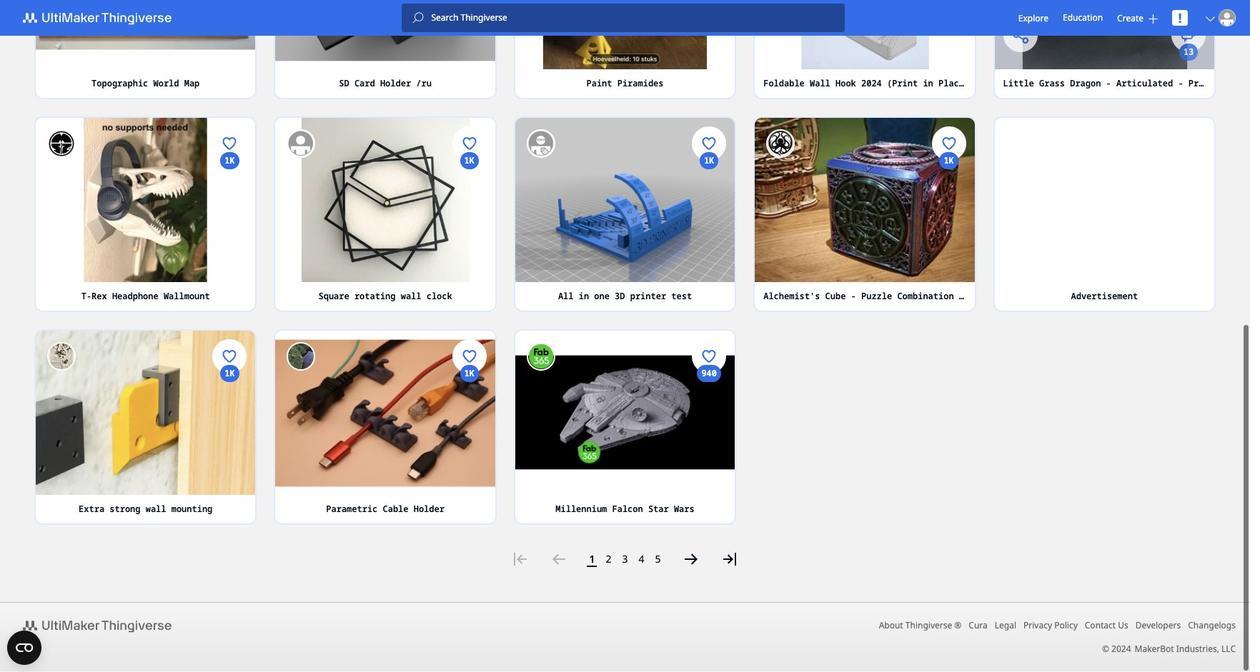 Task type: locate. For each thing, give the bounding box(es) containing it.
wall left the clock
[[401, 291, 421, 303]]

contact
[[1085, 621, 1116, 633]]

2024 right © at bottom right
[[1112, 644, 1131, 656]]

all in one 3d printer test
[[558, 291, 692, 303]]

test
[[671, 291, 692, 303]]

industries,
[[1176, 644, 1219, 656]]

-
[[1106, 78, 1111, 90], [1178, 78, 1183, 90], [851, 291, 856, 303]]

519
[[462, 420, 477, 433]]

holder for card
[[380, 78, 411, 90]]

t-rex headphone wallmount link
[[36, 283, 255, 312]]

0 vertical spatial 3
[[467, 473, 472, 485]]

940
[[702, 368, 717, 381]]

makerbot
[[1135, 644, 1174, 656]]

in left place)
[[923, 78, 933, 90]]

2 horizontal spatial in
[[1219, 78, 1230, 90]]

advertisement
[[1071, 291, 1138, 303]]

avatar image
[[1219, 9, 1236, 26], [47, 130, 76, 159], [287, 130, 316, 159], [527, 130, 555, 159], [766, 130, 795, 159], [47, 343, 76, 372], [287, 343, 316, 372], [527, 343, 555, 372]]

millennium falcon star wars
[[556, 504, 695, 516]]

policy
[[1054, 621, 1078, 633]]

thumbnail representing foldable wall hook 2024 (print in place) image
[[755, 0, 975, 70]]

avatar image for parametric cable holder
[[287, 343, 316, 372]]

create
[[1117, 12, 1144, 24]]

piramides
[[617, 78, 664, 90]]

1
[[707, 47, 712, 59], [589, 553, 595, 567]]

5
[[655, 553, 661, 567]]

changelogs
[[1188, 621, 1236, 633]]

thumbnail representing paint piramides image
[[515, 0, 735, 70]]

place)
[[939, 78, 969, 90]]

in left pla in the top right of the page
[[1219, 78, 1230, 90]]

2 horizontal spatial -
[[1178, 78, 1183, 90]]

3 right 2
[[622, 553, 628, 567]]

- right dragon
[[1106, 78, 1111, 90]]

avatar image for extra strong wall mounting
[[47, 343, 76, 372]]

puzzle
[[861, 291, 892, 303]]

wallmount
[[164, 291, 210, 303]]

0 vertical spatial 1
[[707, 47, 712, 59]]

627
[[462, 208, 477, 220]]

avatar image for all in one 3d printer test
[[527, 130, 555, 159]]

0 horizontal spatial 3
[[467, 473, 472, 485]]

1 horizontal spatial wall
[[401, 291, 421, 303]]

1 horizontal spatial 1
[[707, 47, 712, 59]]

foldable wall hook 2024 (print in place) link
[[755, 70, 975, 99]]

2024 right hook
[[861, 78, 882, 90]]

0 horizontal spatial wall
[[146, 504, 166, 516]]

parametric cable holder link
[[275, 496, 495, 525]]

avatar image for alchemist's cube - puzzle combination box
[[766, 130, 795, 159]]

alchemist's
[[764, 291, 820, 303]]

813
[[941, 208, 957, 220]]

4 down 528
[[707, 260, 712, 272]]

©
[[1102, 644, 1109, 656]]

avatar image for millennium falcon star wars
[[527, 343, 555, 372]]

parametric cable holder
[[326, 504, 445, 516]]

0 vertical spatial holder
[[380, 78, 411, 90]]

llc
[[1222, 644, 1236, 656]]

4 left 5
[[639, 553, 644, 567]]

cura link
[[969, 621, 988, 633]]

dragon
[[1070, 78, 1101, 90]]

developers
[[1136, 621, 1181, 633]]

us
[[1118, 621, 1129, 633]]

millennium
[[556, 504, 607, 516]]

0 horizontal spatial 2024
[[861, 78, 882, 90]]

millennium falcon star wars link
[[515, 496, 735, 525]]

square rotating wall clock
[[318, 291, 452, 303]]

1 vertical spatial 4
[[639, 553, 644, 567]]

1 horizontal spatial 2024
[[1112, 644, 1131, 656]]

cable
[[383, 504, 409, 516]]

1 horizontal spatial -
[[1106, 78, 1111, 90]]

in right all
[[579, 291, 589, 303]]

logo image
[[14, 618, 189, 636]]

square rotating wall clock link
[[275, 283, 495, 312]]

- left print
[[1178, 78, 1183, 90]]

paint piramides
[[587, 78, 664, 90]]

contact us link
[[1085, 621, 1129, 633]]

thumbnail representing t-rex headphone wallmount image
[[36, 119, 255, 283]]

1 button
[[585, 548, 599, 573]]

little grass dragon - articulated - print in pla
[[1003, 78, 1250, 90]]

thumbnail representing topographic world map image
[[36, 0, 255, 70]]

thumbnail representing sd card holder /ru image
[[275, 0, 495, 70]]

1k for wallmount
[[225, 155, 235, 168]]

/ru
[[416, 78, 432, 90]]

2
[[606, 553, 612, 567]]

1k for mounting
[[225, 368, 235, 381]]

- right cube
[[851, 291, 856, 303]]

1k for puzzle
[[944, 155, 954, 168]]

hook
[[836, 78, 856, 90]]

holder left /ru at the top
[[380, 78, 411, 90]]

1 vertical spatial wall
[[146, 504, 166, 516]]

1 vertical spatial holder
[[414, 504, 445, 516]]

0 horizontal spatial 1
[[589, 553, 595, 567]]

sd
[[339, 78, 349, 90]]

3
[[467, 473, 472, 485], [622, 553, 628, 567]]

box
[[959, 291, 975, 303]]

sd card holder /ru
[[339, 78, 432, 90]]

0 horizontal spatial holder
[[380, 78, 411, 90]]

0 vertical spatial 2024
[[861, 78, 882, 90]]

13
[[1184, 47, 1194, 59]]

© 2024 makerbot industries, llc
[[1102, 644, 1236, 656]]

0 vertical spatial wall
[[401, 291, 421, 303]]

wall right strong
[[146, 504, 166, 516]]

1 vertical spatial 1
[[589, 553, 595, 567]]

0 horizontal spatial 4
[[639, 553, 644, 567]]

4
[[707, 260, 712, 272], [639, 553, 644, 567]]

0 horizontal spatial in
[[579, 291, 589, 303]]

1 horizontal spatial holder
[[414, 504, 445, 516]]

0 horizontal spatial -
[[851, 291, 856, 303]]

1 inside button
[[589, 553, 595, 567]]

map
[[184, 78, 200, 90]]

plusicon image
[[1149, 14, 1158, 23]]

holder right cable
[[414, 504, 445, 516]]

1 horizontal spatial 3
[[622, 553, 628, 567]]

3 link
[[618, 548, 632, 573]]

about
[[879, 621, 903, 633]]

1 horizontal spatial 4
[[707, 260, 712, 272]]

explore
[[1018, 12, 1049, 24]]

avatar image for t-rex headphone wallmount
[[47, 130, 76, 159]]

3 down 519
[[467, 473, 472, 485]]



Task type: describe. For each thing, give the bounding box(es) containing it.
1k for 3d
[[704, 155, 714, 168]]

thumbnail representing extra strong wall mounting image
[[36, 332, 255, 496]]

wall
[[810, 78, 830, 90]]

35
[[225, 47, 235, 59]]

alchemist's cube - puzzle combination box
[[764, 291, 975, 303]]

1 horizontal spatial in
[[923, 78, 933, 90]]

thumbnail representing  square rotating wall clock image
[[275, 119, 495, 283]]

8
[[467, 47, 472, 59]]

headphone
[[112, 291, 158, 303]]

privacy policy link
[[1024, 621, 1078, 633]]

t-
[[81, 291, 92, 303]]

709
[[222, 420, 237, 433]]

Search Thingiverse text field
[[424, 12, 845, 24]]

4 link
[[634, 548, 649, 573]]

rotating
[[354, 291, 396, 303]]

thumbnail representing millennium falcon star wars image
[[515, 332, 735, 496]]

grass
[[1039, 78, 1065, 90]]

open widget image
[[7, 631, 41, 666]]

combination
[[897, 291, 954, 303]]

little
[[1003, 78, 1034, 90]]

card
[[354, 78, 375, 90]]

explore button
[[1018, 12, 1049, 24]]

1 vertical spatial 2024
[[1112, 644, 1131, 656]]

! link
[[1172, 9, 1188, 26]]

rex
[[92, 291, 107, 303]]

thumbnail representing little grass dragon - articulated - print in place - flexi - no supports - fantasy image
[[995, 0, 1214, 70]]

0 vertical spatial 4
[[707, 260, 712, 272]]

alchemist's cube - puzzle combination box link
[[755, 283, 975, 312]]

about thingiverse ® link
[[879, 621, 962, 633]]

all
[[558, 291, 574, 303]]

528
[[702, 208, 717, 220]]

t-rex headphone wallmount
[[81, 291, 210, 303]]

little grass dragon - articulated - print in pla link
[[995, 70, 1250, 99]]

!
[[1178, 9, 1182, 26]]

education link
[[1063, 10, 1103, 26]]

extra strong wall mounting
[[79, 504, 213, 516]]

2 link
[[602, 548, 616, 573]]

1k for clock
[[464, 155, 475, 168]]

world
[[153, 78, 179, 90]]

create button
[[1117, 12, 1158, 24]]

sd card holder /ru link
[[275, 70, 495, 99]]

topographic
[[92, 78, 148, 90]]

wall for rotating
[[401, 291, 421, 303]]

paint
[[587, 78, 612, 90]]

articulated
[[1117, 78, 1173, 90]]

education
[[1063, 11, 1103, 24]]

foldable wall hook 2024 (print in place)
[[764, 78, 969, 90]]

privacy
[[1024, 621, 1052, 633]]

about thingiverse ® cura legal privacy policy contact us developers changelogs
[[879, 621, 1236, 633]]

one
[[594, 291, 610, 303]]

wall for strong
[[146, 504, 166, 516]]

19
[[944, 260, 954, 272]]

5 link
[[651, 548, 665, 573]]

3d
[[615, 291, 625, 303]]

print
[[1189, 78, 1214, 90]]

printer
[[630, 291, 666, 303]]

strong
[[110, 504, 140, 516]]

makerbot industries, llc link
[[1135, 644, 1236, 656]]

avatar image for square rotating wall clock
[[287, 130, 316, 159]]

thumbnail representing parametric cable holder image
[[275, 332, 495, 496]]

legal link
[[995, 621, 1017, 633]]

thingiverse
[[906, 621, 952, 633]]

extra strong wall mounting link
[[36, 496, 255, 525]]

all in one 3d printer test link
[[515, 283, 735, 312]]

foldable
[[764, 78, 805, 90]]

pla
[[1235, 78, 1250, 90]]

thumbnail representing all in one 3d printer test image
[[515, 119, 735, 283]]

topographic world map link
[[36, 70, 255, 99]]

falcon
[[612, 504, 643, 516]]

topographic world map
[[92, 78, 200, 90]]

thumbnail representing alchemist's cube - puzzle combination box image
[[755, 119, 975, 283]]

extra
[[79, 504, 104, 516]]

paint piramides link
[[515, 70, 735, 99]]

wars
[[674, 504, 695, 516]]

parametric
[[326, 504, 378, 516]]

cube
[[825, 291, 846, 303]]

star
[[648, 504, 669, 516]]

legal
[[995, 621, 1017, 633]]

changelogs link
[[1188, 621, 1236, 633]]

0
[[227, 473, 232, 485]]

makerbot logo image
[[14, 9, 189, 26]]

1 vertical spatial 3
[[622, 553, 628, 567]]

search control image
[[413, 12, 424, 24]]

holder for cable
[[414, 504, 445, 516]]

clock
[[427, 291, 452, 303]]

developers link
[[1136, 621, 1181, 633]]

cura
[[969, 621, 988, 633]]



Task type: vqa. For each thing, say whether or not it's contained in the screenshot.


